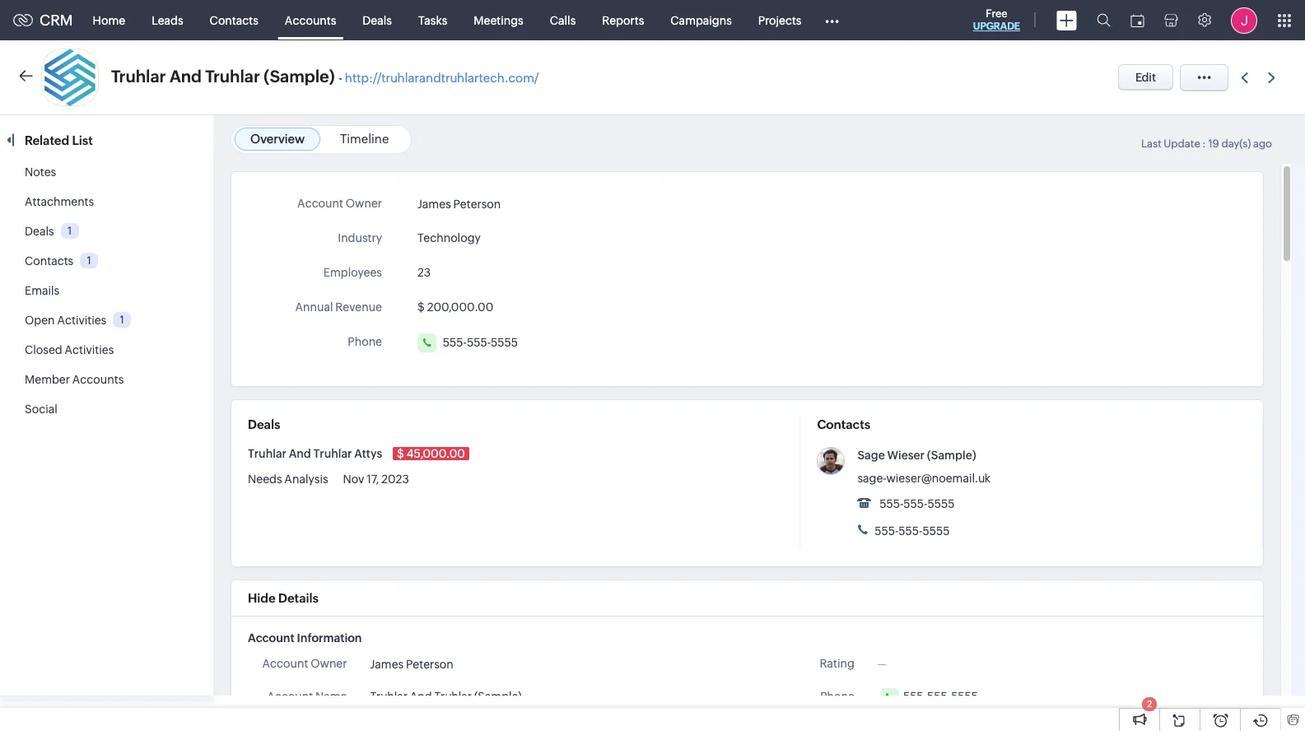 Task type: describe. For each thing, give the bounding box(es) containing it.
annual revenue
[[295, 301, 382, 314]]

account name
[[267, 690, 347, 704]]

social
[[25, 403, 57, 416]]

http://truhlarandtruhlartech.com/
[[345, 71, 539, 85]]

0 vertical spatial contacts
[[210, 14, 259, 27]]

truhlar and truhlar attys
[[248, 447, 385, 461]]

and for truhlar and truhlar attys
[[289, 447, 311, 461]]

19
[[1209, 138, 1220, 150]]

overview link
[[250, 132, 305, 146]]

emails link
[[25, 284, 59, 297]]

free
[[986, 7, 1008, 20]]

crm
[[40, 12, 73, 29]]

leads link
[[139, 0, 197, 40]]

ago
[[1254, 138, 1273, 150]]

annual
[[295, 301, 333, 314]]

account owner for industry
[[297, 197, 382, 210]]

-
[[339, 71, 343, 85]]

truhlar and truhlar (sample)
[[370, 690, 522, 704]]

wieser
[[888, 449, 925, 462]]

tasks link
[[405, 0, 461, 40]]

1 vertical spatial contacts link
[[25, 255, 74, 268]]

200,000.00
[[427, 301, 494, 314]]

technology
[[418, 231, 481, 245]]

analysis
[[284, 473, 328, 486]]

attys
[[354, 447, 382, 461]]

account up industry
[[297, 197, 343, 210]]

employees
[[324, 266, 382, 279]]

attachments
[[25, 195, 94, 208]]

reports link
[[589, 0, 658, 40]]

edit button
[[1119, 64, 1174, 91]]

update
[[1164, 138, 1201, 150]]

open activities
[[25, 314, 106, 327]]

account left the name
[[267, 690, 313, 704]]

sage-wieser@noemail.uk
[[858, 472, 991, 485]]

23
[[418, 266, 431, 279]]

search element
[[1087, 0, 1121, 40]]

hide
[[248, 591, 276, 605]]

Other Modules field
[[815, 7, 851, 33]]

hide details link
[[248, 591, 319, 605]]

wieser@noemail.uk
[[887, 472, 991, 485]]

member
[[25, 373, 70, 386]]

next record image
[[1269, 72, 1279, 83]]

information
[[297, 632, 362, 645]]

0 vertical spatial deals link
[[350, 0, 405, 40]]

james peterson for technology
[[418, 198, 501, 211]]

sage-wieser@noemail.uk link
[[858, 472, 991, 485]]

search image
[[1097, 13, 1111, 27]]

(sample) for truhlar and truhlar (sample) - http://truhlarandtruhlartech.com/
[[264, 67, 335, 86]]

notes link
[[25, 166, 56, 179]]

$  200,000.00
[[418, 301, 494, 314]]

james for technology
[[418, 198, 451, 211]]

0 vertical spatial contacts link
[[197, 0, 272, 40]]

$ for $  200,000.00
[[418, 301, 425, 314]]

crm link
[[13, 12, 73, 29]]

1 horizontal spatial accounts
[[285, 14, 336, 27]]

calendar image
[[1131, 14, 1145, 27]]

accounts link
[[272, 0, 350, 40]]

$ 45,000.00
[[397, 447, 465, 461]]

1 for open activities
[[120, 314, 124, 326]]

calls link
[[537, 0, 589, 40]]

sage
[[858, 449, 885, 462]]

closed
[[25, 344, 62, 357]]

tasks
[[418, 14, 448, 27]]

home link
[[80, 0, 139, 40]]

day(s)
[[1222, 138, 1252, 150]]

:
[[1203, 138, 1207, 150]]

account information
[[248, 632, 362, 645]]

create menu element
[[1047, 0, 1087, 40]]

1 vertical spatial deals
[[25, 225, 54, 238]]

list
[[72, 133, 93, 147]]

member accounts
[[25, 373, 124, 386]]

edit
[[1136, 71, 1157, 84]]

timeline link
[[340, 132, 389, 146]]

leads
[[152, 14, 183, 27]]

home
[[93, 14, 125, 27]]

2 vertical spatial contacts
[[818, 418, 871, 432]]

0 horizontal spatial contacts
[[25, 255, 74, 268]]



Task type: locate. For each thing, give the bounding box(es) containing it.
1 vertical spatial phone
[[821, 690, 855, 704]]

$ for $ 45,000.00
[[397, 447, 404, 461]]

james peterson up technology
[[418, 198, 501, 211]]

1 horizontal spatial deals link
[[350, 0, 405, 40]]

1
[[68, 225, 72, 237], [87, 254, 91, 267], [120, 314, 124, 326]]

projects
[[759, 14, 802, 27]]

account owner down the account information
[[262, 657, 347, 671]]

meetings link
[[461, 0, 537, 40]]

deals link left the tasks at the top left
[[350, 0, 405, 40]]

2
[[1147, 699, 1153, 709]]

james peterson up 'truhlar and truhlar (sample)'
[[370, 658, 454, 671]]

2 horizontal spatial 1
[[120, 314, 124, 326]]

profile image
[[1232, 7, 1258, 33]]

0 horizontal spatial (sample)
[[264, 67, 335, 86]]

contacts link right leads
[[197, 0, 272, 40]]

last update : 19 day(s) ago
[[1142, 138, 1273, 150]]

james
[[418, 198, 451, 211], [370, 658, 404, 671]]

peterson for truhlar and truhlar (sample)
[[406, 658, 454, 671]]

and for truhlar and truhlar (sample) - http://truhlarandtruhlartech.com/
[[170, 67, 202, 86]]

needs
[[248, 473, 282, 486]]

needs analysis
[[248, 473, 331, 486]]

0 vertical spatial $
[[418, 301, 425, 314]]

2 horizontal spatial contacts
[[818, 418, 871, 432]]

1 horizontal spatial contacts link
[[197, 0, 272, 40]]

0 vertical spatial activities
[[57, 314, 106, 327]]

account down the account information
[[262, 657, 308, 671]]

555-555-5555
[[443, 336, 518, 350], [878, 498, 955, 511], [873, 525, 950, 538], [904, 690, 979, 704]]

1 for deals
[[68, 225, 72, 237]]

0 horizontal spatial accounts
[[72, 373, 124, 386]]

1 vertical spatial activities
[[65, 344, 114, 357]]

1 vertical spatial owner
[[311, 657, 347, 671]]

emails
[[25, 284, 59, 297]]

reports
[[602, 14, 644, 27]]

james peterson
[[418, 198, 501, 211], [370, 658, 454, 671]]

truhlar
[[111, 67, 166, 86], [205, 67, 260, 86], [248, 447, 287, 461], [313, 447, 352, 461], [370, 690, 408, 704], [435, 690, 472, 704]]

attachments link
[[25, 195, 94, 208]]

peterson for technology
[[454, 198, 501, 211]]

1 vertical spatial accounts
[[72, 373, 124, 386]]

related list
[[25, 133, 96, 147]]

deals down 'attachments' link
[[25, 225, 54, 238]]

1 vertical spatial account owner
[[262, 657, 347, 671]]

previous record image
[[1241, 72, 1249, 83]]

$ up the 2023
[[397, 447, 404, 461]]

contacts up sage
[[818, 418, 871, 432]]

1 vertical spatial and
[[289, 447, 311, 461]]

0 vertical spatial james peterson
[[418, 198, 501, 211]]

james peterson for truhlar and truhlar (sample)
[[370, 658, 454, 671]]

phone down revenue
[[348, 335, 382, 348]]

closed activities link
[[25, 344, 114, 357]]

1 up the open activities
[[87, 254, 91, 267]]

0 horizontal spatial $
[[397, 447, 404, 461]]

1 vertical spatial deals link
[[25, 225, 54, 238]]

sage-
[[858, 472, 887, 485]]

owner
[[346, 197, 382, 210], [311, 657, 347, 671]]

deals link
[[350, 0, 405, 40], [25, 225, 54, 238]]

open activities link
[[25, 314, 106, 327]]

deals left the tasks at the top left
[[363, 14, 392, 27]]

account down hide
[[248, 632, 295, 645]]

(sample)
[[264, 67, 335, 86], [927, 449, 977, 462], [474, 690, 522, 704]]

activities up member accounts 'link'
[[65, 344, 114, 357]]

contacts up emails link
[[25, 255, 74, 268]]

http://truhlarandtruhlartech.com/ link
[[345, 71, 539, 85]]

1 vertical spatial peterson
[[406, 658, 454, 671]]

0 horizontal spatial 1
[[68, 225, 72, 237]]

contacts link up emails link
[[25, 255, 74, 268]]

2 vertical spatial deals
[[248, 418, 280, 432]]

deals link down 'attachments' link
[[25, 225, 54, 238]]

phone
[[348, 335, 382, 348], [821, 690, 855, 704]]

james up 'truhlar and truhlar (sample)'
[[370, 658, 404, 671]]

truhlar and truhlar (sample) - http://truhlarandtruhlartech.com/
[[111, 67, 539, 86]]

0 vertical spatial phone
[[348, 335, 382, 348]]

owner for account name
[[311, 657, 347, 671]]

0 horizontal spatial and
[[170, 67, 202, 86]]

sage wieser (sample) link
[[858, 449, 977, 462]]

upgrade
[[974, 21, 1021, 32]]

open
[[25, 314, 55, 327]]

1 horizontal spatial contacts
[[210, 14, 259, 27]]

related
[[25, 133, 69, 147]]

accounts down "closed activities"
[[72, 373, 124, 386]]

nov 17, 2023
[[343, 473, 409, 486]]

0 horizontal spatial james
[[370, 658, 404, 671]]

owner up industry
[[346, 197, 382, 210]]

truhlar and truhlar attys link
[[248, 447, 385, 461]]

0 vertical spatial owner
[[346, 197, 382, 210]]

1 right open activities link in the left top of the page
[[120, 314, 124, 326]]

activities up "closed activities"
[[57, 314, 106, 327]]

$ down 23
[[418, 301, 425, 314]]

activities for open activities
[[57, 314, 106, 327]]

create menu image
[[1057, 10, 1078, 30]]

james for truhlar and truhlar (sample)
[[370, 658, 404, 671]]

45,000.00
[[407, 447, 465, 461]]

0 vertical spatial 1
[[68, 225, 72, 237]]

free upgrade
[[974, 7, 1021, 32]]

details
[[278, 591, 319, 605]]

rating
[[820, 657, 855, 671]]

1 vertical spatial 1
[[87, 254, 91, 267]]

calls
[[550, 14, 576, 27]]

0 horizontal spatial deals link
[[25, 225, 54, 238]]

1 horizontal spatial 1
[[87, 254, 91, 267]]

17,
[[367, 473, 379, 486]]

(sample) for truhlar and truhlar (sample)
[[474, 690, 522, 704]]

1 vertical spatial james
[[370, 658, 404, 671]]

owner for industry
[[346, 197, 382, 210]]

5555
[[491, 336, 518, 350], [928, 498, 955, 511], [923, 525, 950, 538], [952, 690, 979, 704]]

2 horizontal spatial (sample)
[[927, 449, 977, 462]]

0 horizontal spatial phone
[[348, 335, 382, 348]]

peterson up 'truhlar and truhlar (sample)'
[[406, 658, 454, 671]]

contacts right leads link
[[210, 14, 259, 27]]

0 vertical spatial james
[[418, 198, 451, 211]]

overview
[[250, 132, 305, 146]]

1 horizontal spatial (sample)
[[474, 690, 522, 704]]

deals
[[363, 14, 392, 27], [25, 225, 54, 238], [248, 418, 280, 432]]

0 vertical spatial (sample)
[[264, 67, 335, 86]]

1 vertical spatial contacts
[[25, 255, 74, 268]]

contacts
[[210, 14, 259, 27], [25, 255, 74, 268], [818, 418, 871, 432]]

0 horizontal spatial deals
[[25, 225, 54, 238]]

2 vertical spatial (sample)
[[474, 690, 522, 704]]

social link
[[25, 403, 57, 416]]

james up technology
[[418, 198, 451, 211]]

1 vertical spatial $
[[397, 447, 404, 461]]

profile element
[[1222, 0, 1268, 40]]

1 vertical spatial (sample)
[[927, 449, 977, 462]]

0 vertical spatial deals
[[363, 14, 392, 27]]

2 horizontal spatial and
[[410, 690, 432, 704]]

0 vertical spatial accounts
[[285, 14, 336, 27]]

industry
[[338, 231, 382, 245]]

member accounts link
[[25, 373, 124, 386]]

2023
[[382, 473, 409, 486]]

campaigns
[[671, 14, 732, 27]]

nov
[[343, 473, 364, 486]]

account owner
[[297, 197, 382, 210], [262, 657, 347, 671]]

name
[[316, 690, 347, 704]]

notes
[[25, 166, 56, 179]]

closed activities
[[25, 344, 114, 357]]

revenue
[[336, 301, 382, 314]]

1 for contacts
[[87, 254, 91, 267]]

sage wieser (sample)
[[858, 449, 977, 462]]

and
[[170, 67, 202, 86], [289, 447, 311, 461], [410, 690, 432, 704]]

projects link
[[745, 0, 815, 40]]

0 vertical spatial and
[[170, 67, 202, 86]]

1 horizontal spatial and
[[289, 447, 311, 461]]

peterson
[[454, 198, 501, 211], [406, 658, 454, 671]]

contacts link
[[197, 0, 272, 40], [25, 255, 74, 268]]

peterson up technology
[[454, 198, 501, 211]]

owner down information
[[311, 657, 347, 671]]

hide details
[[248, 591, 319, 605]]

campaigns link
[[658, 0, 745, 40]]

0 horizontal spatial contacts link
[[25, 255, 74, 268]]

and for truhlar and truhlar (sample)
[[410, 690, 432, 704]]

deals up needs
[[248, 418, 280, 432]]

2 vertical spatial and
[[410, 690, 432, 704]]

1 horizontal spatial deals
[[248, 418, 280, 432]]

1 horizontal spatial $
[[418, 301, 425, 314]]

1 horizontal spatial james
[[418, 198, 451, 211]]

2 horizontal spatial deals
[[363, 14, 392, 27]]

accounts up truhlar and truhlar (sample) - http://truhlarandtruhlartech.com/
[[285, 14, 336, 27]]

account owner up industry
[[297, 197, 382, 210]]

2 vertical spatial 1
[[120, 314, 124, 326]]

0 vertical spatial account owner
[[297, 197, 382, 210]]

account owner for account name
[[262, 657, 347, 671]]

0 vertical spatial peterson
[[454, 198, 501, 211]]

1 down 'attachments' link
[[68, 225, 72, 237]]

timeline
[[340, 132, 389, 146]]

last
[[1142, 138, 1162, 150]]

1 horizontal spatial phone
[[821, 690, 855, 704]]

1 vertical spatial james peterson
[[370, 658, 454, 671]]

phone down rating
[[821, 690, 855, 704]]

activities for closed activities
[[65, 344, 114, 357]]

meetings
[[474, 14, 524, 27]]



Task type: vqa. For each thing, say whether or not it's contained in the screenshot.
Documents "link"
no



